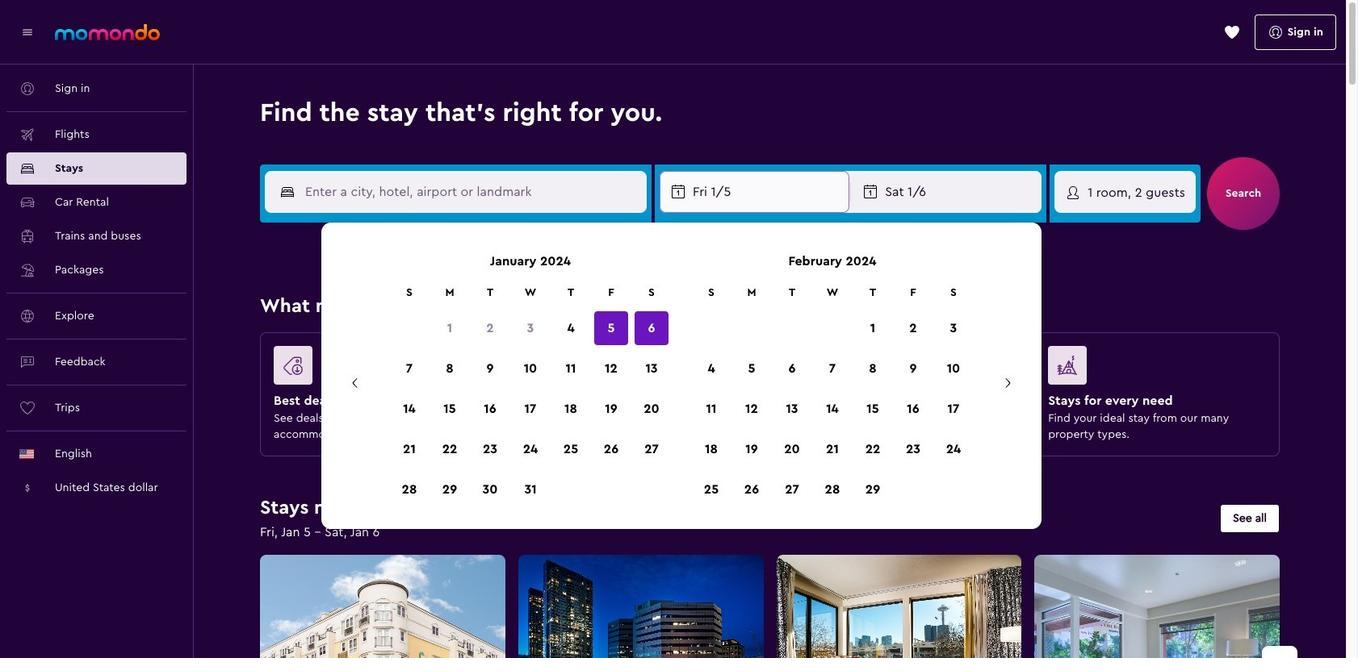 Task type: vqa. For each thing, say whether or not it's contained in the screenshot.
To? Text Box
no



Task type: describe. For each thing, give the bounding box(es) containing it.
item 2 of 8 group
[[512, 549, 770, 659]]

navigation menu image
[[19, 24, 36, 40]]

2 figure from the left
[[532, 346, 743, 392]]

item 1 of 8 group
[[254, 549, 512, 659]]

forward image
[[1272, 656, 1288, 659]]

1 grid from the left
[[389, 242, 672, 510]]

item 4 of 8 group
[[1028, 549, 1286, 659]]

2 grid from the left
[[691, 242, 974, 510]]

4 figure from the left
[[1048, 346, 1260, 392]]

next month image
[[1000, 375, 1016, 392]]



Task type: locate. For each thing, give the bounding box(es) containing it.
open trips drawer image
[[1224, 24, 1240, 40]]

None search field
[[236, 129, 1304, 255]]

0 horizontal spatial grid
[[389, 242, 672, 510]]

united states (english) image
[[19, 450, 34, 459]]

1 figure from the left
[[274, 346, 485, 392]]

item 3 of 8 group
[[770, 549, 1028, 659]]

figure
[[274, 346, 485, 392], [532, 346, 743, 392], [790, 346, 1001, 392], [1048, 346, 1260, 392]]

stays near you carousel region
[[254, 549, 1297, 659]]

start date calendar input element
[[341, 242, 1022, 510]]

Enter a city, hotel, airport or landmark text field
[[296, 181, 646, 204]]

3 figure from the left
[[790, 346, 1001, 392]]

previous month image
[[347, 375, 363, 392]]

row
[[389, 284, 672, 302], [691, 284, 974, 302], [389, 308, 672, 349], [691, 308, 974, 349], [389, 349, 672, 389], [691, 349, 974, 389], [389, 389, 672, 430], [691, 389, 974, 430], [389, 430, 672, 470], [691, 430, 974, 470], [389, 470, 672, 510], [691, 470, 974, 510]]

grid
[[389, 242, 672, 510], [691, 242, 974, 510]]

1 horizontal spatial grid
[[691, 242, 974, 510]]



